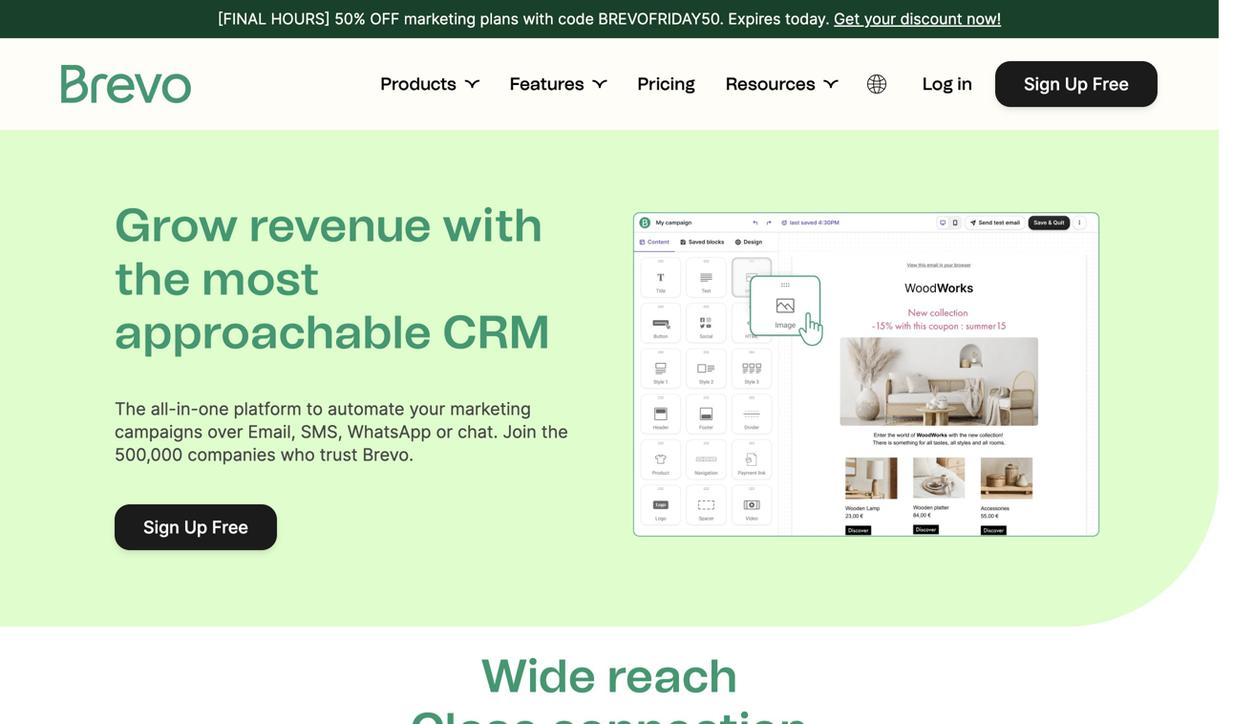 Task type: locate. For each thing, give the bounding box(es) containing it.
log
[[923, 74, 954, 94]]

chat.
[[458, 422, 498, 443]]

0 horizontal spatial free
[[212, 517, 248, 538]]

your up "or"
[[410, 399, 445, 420]]

[final hours] 50% off marketing plans with code brevofriday50. expires today. get your discount now!
[[218, 10, 1002, 28]]

0 horizontal spatial sign up free
[[143, 517, 248, 538]]

sign up free
[[1024, 74, 1130, 95], [143, 517, 248, 538]]

with
[[523, 10, 554, 28], [443, 198, 543, 253]]

who
[[281, 444, 315, 465]]

crm
[[443, 305, 551, 360]]

the inside the all-in-one platform to automate your marketing campaigns over email, sms, whatsapp or chat. join the 500,000 companies who trust brevo.
[[542, 422, 568, 443]]

off
[[370, 10, 400, 28]]

0 vertical spatial with
[[523, 10, 554, 28]]

1 vertical spatial sign
[[143, 517, 180, 538]]

0 vertical spatial sign up free button
[[996, 61, 1158, 107]]

0 vertical spatial sign
[[1024, 74, 1061, 95]]

free for bottommost "sign up free" button
[[212, 517, 248, 538]]

your right get
[[865, 10, 896, 28]]

marketing up chat.
[[450, 399, 531, 420]]

most
[[202, 251, 319, 306]]

1 horizontal spatial up
[[1065, 74, 1089, 95]]

the all-in-one platform to automate your marketing campaigns over email, sms, whatsapp or chat. join the 500,000 companies who trust brevo.
[[115, 399, 568, 465]]

reach
[[607, 649, 738, 704]]

one
[[199, 399, 229, 420]]

1 horizontal spatial the
[[542, 422, 568, 443]]

sign right in
[[1024, 74, 1061, 95]]

1 horizontal spatial sign up free
[[1024, 74, 1130, 95]]

or
[[436, 422, 453, 443]]

marketing right off
[[404, 10, 476, 28]]

wide reach
[[481, 649, 738, 704]]

1 vertical spatial with
[[443, 198, 543, 253]]

grow revenue with the most approachable crm
[[115, 198, 551, 360]]

resources
[[726, 74, 816, 94]]

over
[[208, 422, 243, 443]]

1 vertical spatial your
[[410, 399, 445, 420]]

sign
[[1024, 74, 1061, 95], [143, 517, 180, 538]]

0 horizontal spatial the
[[115, 251, 191, 306]]

your
[[865, 10, 896, 28], [410, 399, 445, 420]]

0 horizontal spatial your
[[410, 399, 445, 420]]

brevo image
[[61, 65, 191, 103]]

trust
[[320, 444, 358, 465]]

0 horizontal spatial sign up free button
[[115, 505, 277, 551]]

sign for top "sign up free" button
[[1024, 74, 1061, 95]]

log in link
[[923, 73, 973, 96]]

products link
[[381, 73, 480, 96]]

1 horizontal spatial free
[[1093, 74, 1130, 95]]

1 vertical spatial the
[[542, 422, 568, 443]]

code
[[558, 10, 594, 28]]

resources link
[[726, 73, 839, 96]]

sign up free button
[[996, 61, 1158, 107], [115, 505, 277, 551]]

1 vertical spatial up
[[184, 517, 207, 538]]

0 horizontal spatial sign
[[143, 517, 180, 538]]

automate
[[328, 399, 405, 420]]

1 vertical spatial sign up free
[[143, 517, 248, 538]]

1 horizontal spatial your
[[865, 10, 896, 28]]

0 vertical spatial up
[[1065, 74, 1089, 95]]

1 horizontal spatial sign
[[1024, 74, 1061, 95]]

0 horizontal spatial up
[[184, 517, 207, 538]]

0 vertical spatial the
[[115, 251, 191, 306]]

1 horizontal spatial sign up free button
[[996, 61, 1158, 107]]

now!
[[967, 10, 1002, 28]]

50%
[[335, 10, 366, 28]]

sign down 500,000
[[143, 517, 180, 538]]

whatsapp
[[348, 422, 431, 443]]

the
[[115, 399, 146, 420]]

free
[[1093, 74, 1130, 95], [212, 517, 248, 538]]

0 vertical spatial marketing
[[404, 10, 476, 28]]

sign for bottommost "sign up free" button
[[143, 517, 180, 538]]

0 vertical spatial sign up free
[[1024, 74, 1130, 95]]

in-
[[177, 399, 199, 420]]

1 vertical spatial free
[[212, 517, 248, 538]]

marketing inside the all-in-one platform to automate your marketing campaigns over email, sms, whatsapp or chat. join the 500,000 companies who trust brevo.
[[450, 399, 531, 420]]

email,
[[248, 422, 296, 443]]

1 vertical spatial marketing
[[450, 399, 531, 420]]

up
[[1065, 74, 1089, 95], [184, 517, 207, 538]]

hours]
[[271, 10, 330, 28]]

[final
[[218, 10, 267, 28]]

the
[[115, 251, 191, 306], [542, 422, 568, 443]]

0 vertical spatial free
[[1093, 74, 1130, 95]]

marketing
[[404, 10, 476, 28], [450, 399, 531, 420]]



Task type: vqa. For each thing, say whether or not it's contained in the screenshot.
Dashboard
no



Task type: describe. For each thing, give the bounding box(es) containing it.
discount
[[901, 10, 963, 28]]

products
[[381, 74, 457, 94]]

campaigns
[[115, 422, 203, 443]]

revenue
[[249, 198, 432, 253]]

get
[[834, 10, 860, 28]]

companies
[[188, 444, 276, 465]]

pricing
[[638, 74, 696, 94]]

to
[[307, 399, 323, 420]]

1 vertical spatial sign up free button
[[115, 505, 277, 551]]

pricing link
[[638, 73, 696, 96]]

up for top "sign up free" button
[[1065, 74, 1089, 95]]

all-
[[151, 399, 177, 420]]

platform
[[234, 399, 302, 420]]

log in
[[923, 74, 973, 94]]

up for bottommost "sign up free" button
[[184, 517, 207, 538]]

grow
[[115, 198, 238, 253]]

approachable
[[115, 305, 432, 360]]

wide
[[481, 649, 596, 704]]

the inside grow revenue with the most approachable crm
[[115, 251, 191, 306]]

brevo.
[[363, 444, 414, 465]]

sms,
[[301, 422, 343, 443]]

in
[[958, 74, 973, 94]]

your inside the all-in-one platform to automate your marketing campaigns over email, sms, whatsapp or chat. join the 500,000 companies who trust brevo.
[[410, 399, 445, 420]]

join
[[503, 422, 537, 443]]

today.
[[786, 10, 830, 28]]

get your discount now! link
[[834, 8, 1002, 31]]

button image
[[868, 75, 887, 94]]

features link
[[510, 73, 607, 96]]

free for top "sign up free" button
[[1093, 74, 1130, 95]]

500,000
[[115, 444, 183, 465]]

features
[[510, 74, 584, 94]]

plans
[[480, 10, 519, 28]]

expires
[[729, 10, 781, 28]]

with inside grow revenue with the most approachable crm
[[443, 198, 543, 253]]

brevofriday50.
[[599, 10, 724, 28]]

0 vertical spatial your
[[865, 10, 896, 28]]



